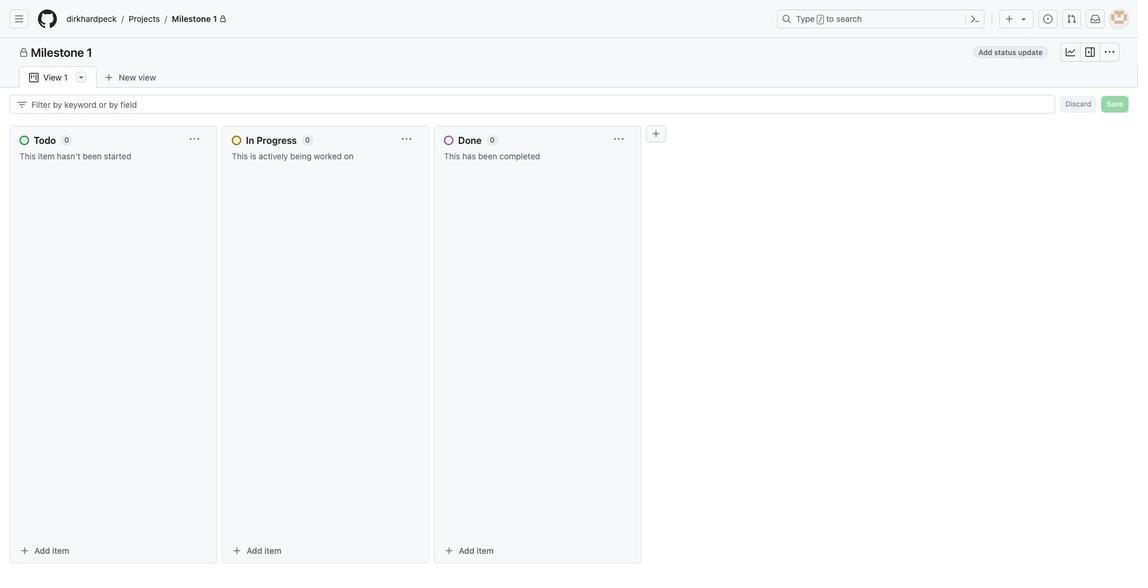 Task type: vqa. For each thing, say whether or not it's contained in the screenshot.
the left the git pull request icon
no



Task type: locate. For each thing, give the bounding box(es) containing it.
project navigation
[[0, 38, 1139, 66]]

0 horizontal spatial sc 9kayk9 0 image
[[19, 48, 28, 58]]

sc 9kayk9 0 image inside view filters region
[[17, 100, 27, 109]]

0 horizontal spatial sc 9kayk9 0 image
[[17, 100, 27, 109]]

command palette image
[[971, 14, 981, 24]]

tab panel
[[0, 88, 1139, 569]]

Filter by keyword or by field field
[[31, 96, 1046, 113]]

homepage image
[[38, 9, 57, 28]]

issue opened image
[[1044, 14, 1054, 24]]

list
[[62, 9, 771, 28]]

view filters region
[[9, 95, 1129, 114]]

sc 9kayk9 0 image
[[1086, 47, 1096, 57], [19, 48, 28, 58], [29, 73, 39, 82]]

tab list
[[19, 66, 183, 88]]

2 horizontal spatial sc 9kayk9 0 image
[[1106, 47, 1115, 57]]

git pull request image
[[1068, 14, 1077, 24]]

sc 9kayk9 0 image
[[1067, 47, 1076, 57], [1106, 47, 1115, 57], [17, 100, 27, 109]]



Task type: describe. For each thing, give the bounding box(es) containing it.
plus image
[[1006, 14, 1015, 24]]

triangle down image
[[1020, 14, 1029, 24]]

lock image
[[220, 15, 227, 23]]

1 horizontal spatial sc 9kayk9 0 image
[[29, 73, 39, 82]]

2 horizontal spatial sc 9kayk9 0 image
[[1086, 47, 1096, 57]]

notifications image
[[1092, 14, 1101, 24]]

view options for view 1 image
[[77, 72, 86, 82]]

1 horizontal spatial sc 9kayk9 0 image
[[1067, 47, 1076, 57]]



